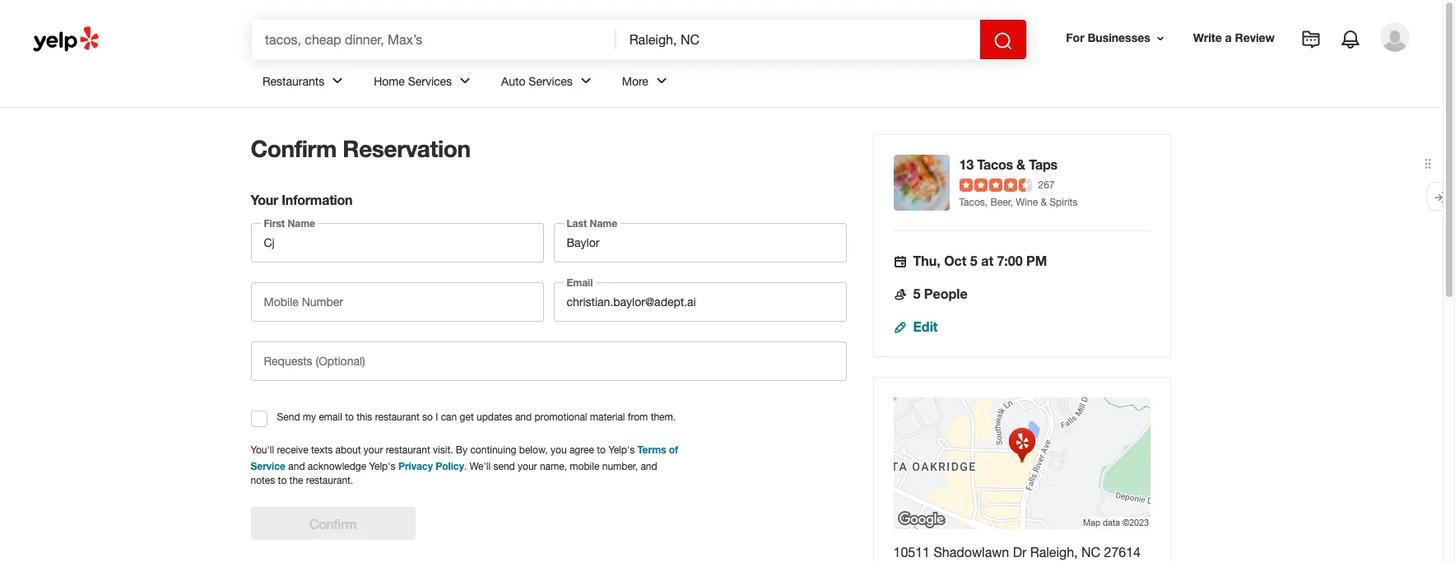 Task type: vqa. For each thing, say whether or not it's contained in the screenshot.
about
yes



Task type: describe. For each thing, give the bounding box(es) containing it.
businesses
[[1088, 31, 1151, 45]]

people
[[925, 286, 968, 301]]

this
[[357, 412, 372, 423]]

map image
[[894, 398, 1151, 529]]

material
[[590, 412, 625, 423]]

send
[[494, 461, 515, 473]]

user actions element
[[1053, 21, 1434, 122]]

services for auto services
[[529, 75, 573, 88]]

and inside . we'll send your name, mobile number, and notes to the restaurant.
[[641, 461, 658, 473]]

13
[[960, 156, 974, 172]]

write a review
[[1194, 31, 1275, 45]]

267
[[1039, 180, 1055, 191]]

for
[[1067, 31, 1085, 45]]

information
[[282, 192, 353, 208]]

  text field
[[251, 342, 847, 381]]

shadowlawn
[[934, 545, 1010, 560]]

24 chevron down v2 image for restaurants
[[328, 71, 348, 91]]

restaurants link
[[249, 59, 361, 107]]

privacy
[[398, 460, 433, 473]]

restaurant.
[[306, 475, 353, 487]]

16 groups v2 image
[[894, 288, 907, 301]]

2 horizontal spatial to
[[597, 445, 606, 456]]

confirm
[[251, 135, 337, 162]]

about
[[336, 445, 361, 456]]

(optional)
[[316, 355, 365, 368]]

home
[[374, 75, 405, 88]]

24 chevron down v2 image for more
[[652, 71, 672, 91]]

reservation
[[343, 135, 471, 162]]

name,
[[540, 461, 567, 473]]

we'll
[[470, 461, 491, 473]]

of
[[669, 444, 679, 456]]

send
[[277, 412, 300, 423]]

can
[[441, 412, 457, 423]]

for businesses button
[[1060, 23, 1174, 53]]

mobile
[[570, 461, 600, 473]]

your
[[251, 192, 278, 208]]

a
[[1226, 31, 1232, 45]]

promotional
[[535, 412, 588, 423]]

cj b. image
[[1381, 22, 1411, 52]]

to inside . we'll send your name, mobile number, and notes to the restaurant.
[[278, 475, 287, 487]]

first name
[[264, 217, 315, 230]]

24 chevron down v2 image for home services
[[455, 71, 475, 91]]

restaurants
[[263, 75, 325, 88]]

privacy policy link
[[398, 459, 464, 473]]

receive
[[277, 445, 309, 456]]

so
[[422, 412, 433, 423]]

7:00
[[998, 253, 1023, 268]]

yelp's inside and acknowledge yelp's privacy policy
[[369, 461, 396, 473]]

10511 shadowlawn dr raleigh, nc 27614
[[894, 545, 1141, 560]]

you
[[551, 445, 567, 456]]

texts
[[311, 445, 333, 456]]

agree
[[570, 445, 594, 456]]

confirm reservation
[[251, 135, 471, 162]]

,
[[986, 197, 988, 209]]

continuing
[[471, 445, 517, 456]]

more
[[622, 75, 649, 88]]

notes
[[251, 475, 275, 487]]

13 tacos & taps link
[[960, 155, 1058, 175]]

0 vertical spatial tacos
[[978, 156, 1014, 172]]

nc
[[1082, 545, 1101, 560]]

i
[[436, 412, 438, 423]]

none field near
[[630, 30, 968, 49]]

0 horizontal spatial &
[[1017, 156, 1026, 172]]

search image
[[994, 31, 1014, 51]]

raleigh,
[[1031, 545, 1078, 560]]

requests (optional)
[[264, 355, 365, 368]]

1 horizontal spatial to
[[345, 412, 354, 423]]

write a review link
[[1187, 23, 1282, 53]]

& inside categories element
[[1041, 197, 1047, 209]]

restaurant for your
[[386, 445, 430, 456]]

review
[[1236, 31, 1275, 45]]

and inside and acknowledge yelp's privacy policy
[[288, 461, 305, 473]]

get
[[460, 412, 474, 423]]

service
[[251, 460, 286, 473]]

0 vertical spatial 5
[[971, 253, 978, 268]]



Task type: locate. For each thing, give the bounding box(es) containing it.
name down the your information
[[288, 217, 315, 230]]

to left the the
[[278, 475, 287, 487]]

0 vertical spatial yelp's
[[609, 445, 635, 456]]

and right updates
[[515, 412, 532, 423]]

restaurant left so
[[375, 412, 420, 423]]

24 chevron down v2 image right auto services
[[576, 71, 596, 91]]

mobile
[[264, 296, 299, 309]]

for businesses
[[1067, 31, 1151, 45]]

1 vertical spatial &
[[1041, 197, 1047, 209]]

acknowledge
[[308, 461, 367, 473]]

16 chevron down v2 image
[[1154, 32, 1167, 45]]

1 horizontal spatial 24 chevron down v2 image
[[652, 71, 672, 91]]

first
[[264, 217, 285, 230]]

email
[[319, 412, 342, 423]]

5 right 16 groups v2 image
[[914, 286, 921, 301]]

requests
[[264, 355, 313, 368]]

1 none field from the left
[[265, 30, 603, 49]]

2 horizontal spatial and
[[641, 461, 658, 473]]

1 horizontal spatial and
[[515, 412, 532, 423]]

terms
[[638, 444, 667, 456]]

notifications image
[[1341, 30, 1361, 49]]

services for home services
[[408, 75, 452, 88]]

0 horizontal spatial yelp's
[[369, 461, 396, 473]]

0 horizontal spatial name
[[288, 217, 315, 230]]

yelp's
[[609, 445, 635, 456], [369, 461, 396, 473]]

1 24 chevron down v2 image from the left
[[328, 71, 348, 91]]

1 name from the left
[[288, 217, 315, 230]]

them.
[[651, 412, 676, 423]]

5 people
[[914, 286, 968, 301]]

1 horizontal spatial yelp's
[[609, 445, 635, 456]]

and up the the
[[288, 461, 305, 473]]

0 horizontal spatial none field
[[265, 30, 603, 49]]

edit link
[[894, 319, 938, 334]]

auto
[[502, 75, 526, 88]]

0 horizontal spatial 5
[[914, 286, 921, 301]]

at
[[982, 253, 994, 268]]

beer,
[[991, 197, 1014, 209]]

pm
[[1027, 253, 1048, 268]]

16 reservation v2 image
[[894, 255, 907, 268]]

services inside the auto services link
[[529, 75, 573, 88]]

home services
[[374, 75, 452, 88]]

Find text field
[[265, 30, 603, 49]]

to left the this
[[345, 412, 354, 423]]

  text field for last name
[[554, 223, 847, 263]]

0 vertical spatial &
[[1017, 156, 1026, 172]]

and
[[515, 412, 532, 423], [288, 461, 305, 473], [641, 461, 658, 473]]

1 horizontal spatial services
[[529, 75, 573, 88]]

1 horizontal spatial 5
[[971, 253, 978, 268]]

your
[[364, 445, 383, 456], [518, 461, 537, 473]]

24 chevron down v2 image right more
[[652, 71, 672, 91]]

services right home
[[408, 75, 452, 88]]

restaurant
[[375, 412, 420, 423], [386, 445, 430, 456]]

yelp's left privacy
[[369, 461, 396, 473]]

wine
[[1016, 197, 1038, 209]]

0 horizontal spatial your
[[364, 445, 383, 456]]

updates
[[477, 412, 513, 423]]

10511
[[894, 545, 930, 560]]

services
[[408, 75, 452, 88], [529, 75, 573, 88]]

you'll receive texts about your restaurant visit. by continuing below, you agree to yelp's
[[251, 445, 638, 456]]

name for last name
[[590, 217, 618, 230]]

your inside . we'll send your name, mobile number, and notes to the restaurant.
[[518, 461, 537, 473]]

0 horizontal spatial 24 chevron down v2 image
[[455, 71, 475, 91]]

0 vertical spatial to
[[345, 412, 354, 423]]

0 horizontal spatial 24 chevron down v2 image
[[328, 71, 348, 91]]

0 vertical spatial restaurant
[[375, 412, 420, 423]]

5
[[971, 253, 978, 268], [914, 286, 921, 301]]

2 services from the left
[[529, 75, 573, 88]]

24 chevron down v2 image inside home services link
[[455, 71, 475, 91]]

&
[[1017, 156, 1026, 172], [1041, 197, 1047, 209]]

  text field for first name
[[251, 223, 544, 263]]

and down terms
[[641, 461, 658, 473]]

auto services
[[502, 75, 573, 88]]

write
[[1194, 31, 1223, 45]]

1 services from the left
[[408, 75, 452, 88]]

2   text field from the left
[[554, 223, 847, 263]]

taps
[[1029, 156, 1058, 172]]

27614
[[1105, 545, 1141, 560]]

name for first name
[[288, 217, 315, 230]]

and acknowledge yelp's privacy policy
[[286, 460, 464, 473]]

more link
[[609, 59, 685, 107]]

1 vertical spatial your
[[518, 461, 537, 473]]

0 horizontal spatial services
[[408, 75, 452, 88]]

restaurant up privacy
[[386, 445, 430, 456]]

services inside home services link
[[408, 75, 452, 88]]

24 chevron down v2 image right restaurants
[[328, 71, 348, 91]]

from
[[628, 412, 648, 423]]

  telephone field
[[251, 282, 544, 322]]

1 horizontal spatial name
[[590, 217, 618, 230]]

2 24 chevron down v2 image from the left
[[576, 71, 596, 91]]

0 horizontal spatial and
[[288, 461, 305, 473]]

  text field
[[251, 223, 544, 263], [554, 223, 847, 263]]

tacos
[[978, 156, 1014, 172], [960, 197, 986, 209]]

name
[[288, 217, 315, 230], [590, 217, 618, 230]]

terms of service link
[[251, 442, 679, 473]]

.
[[464, 461, 467, 473]]

your down below,
[[518, 461, 537, 473]]

4.5 star rating image
[[960, 179, 1032, 192]]

terms of service
[[251, 444, 679, 473]]

number
[[302, 296, 343, 309]]

Near text field
[[630, 30, 968, 49]]

None field
[[265, 30, 603, 49], [630, 30, 968, 49]]

yelp's up number,
[[609, 445, 635, 456]]

1 horizontal spatial   text field
[[554, 223, 847, 263]]

1 24 chevron down v2 image from the left
[[455, 71, 475, 91]]

1 vertical spatial restaurant
[[386, 445, 430, 456]]

16 pencil v2 image
[[894, 321, 907, 334]]

tacos inside categories element
[[960, 197, 986, 209]]

24 chevron down v2 image
[[455, 71, 475, 91], [576, 71, 596, 91]]

24 chevron down v2 image
[[328, 71, 348, 91], [652, 71, 672, 91]]

24 chevron down v2 image inside the auto services link
[[576, 71, 596, 91]]

name right last
[[590, 217, 618, 230]]

auto services link
[[488, 59, 609, 107]]

you'll
[[251, 445, 274, 456]]

services right "auto"
[[529, 75, 573, 88]]

24 chevron down v2 image for auto services
[[576, 71, 596, 91]]

restaurant for this
[[375, 412, 420, 423]]

2 vertical spatial to
[[278, 475, 287, 487]]

0 horizontal spatial   text field
[[251, 223, 544, 263]]

last name
[[567, 217, 618, 230]]

the
[[290, 475, 303, 487]]

to
[[345, 412, 354, 423], [597, 445, 606, 456], [278, 475, 287, 487]]

visit.
[[433, 445, 453, 456]]

1 vertical spatial yelp's
[[369, 461, 396, 473]]

tacos down the 4.5 star rating image
[[960, 197, 986, 209]]

1 vertical spatial to
[[597, 445, 606, 456]]

oct
[[945, 253, 967, 268]]

your up and acknowledge yelp's privacy policy on the left bottom
[[364, 445, 383, 456]]

policy
[[436, 460, 464, 473]]

. we'll send your name, mobile number, and notes to the restaurant.
[[251, 461, 658, 487]]

1   text field from the left
[[251, 223, 544, 263]]

0 vertical spatial your
[[364, 445, 383, 456]]

1 horizontal spatial your
[[518, 461, 537, 473]]

24 chevron down v2 image left "auto"
[[455, 71, 475, 91]]

1 horizontal spatial none field
[[630, 30, 968, 49]]

none field find
[[265, 30, 603, 49]]

& right wine
[[1041, 197, 1047, 209]]

2 24 chevron down v2 image from the left
[[652, 71, 672, 91]]

by
[[456, 445, 468, 456]]

projects image
[[1302, 30, 1322, 49]]

my
[[303, 412, 316, 423]]

13 tacos & taps
[[960, 156, 1058, 172]]

mobile number
[[264, 296, 343, 309]]

None search field
[[252, 20, 1030, 59]]

send my email to this restaurant so i can get updates and promotional material from them.
[[277, 412, 676, 423]]

  email field
[[554, 282, 847, 322]]

1 horizontal spatial &
[[1041, 197, 1047, 209]]

spirits
[[1050, 197, 1078, 209]]

24 chevron down v2 image inside restaurants link
[[328, 71, 348, 91]]

1 horizontal spatial 24 chevron down v2 image
[[576, 71, 596, 91]]

5 left the at
[[971, 253, 978, 268]]

& left taps
[[1017, 156, 1026, 172]]

thu, oct 5 at 7:00 pm
[[914, 253, 1048, 268]]

number,
[[603, 461, 638, 473]]

to right the agree at bottom left
[[597, 445, 606, 456]]

24 chevron down v2 image inside more link
[[652, 71, 672, 91]]

last
[[567, 217, 587, 230]]

dr
[[1013, 545, 1027, 560]]

home services link
[[361, 59, 488, 107]]

1 vertical spatial 5
[[914, 286, 921, 301]]

edit
[[914, 319, 938, 334]]

2 none field from the left
[[630, 30, 968, 49]]

thu,
[[914, 253, 941, 268]]

tacos , beer, wine & spirits
[[960, 197, 1078, 209]]

tacos up the 4.5 star rating image
[[978, 156, 1014, 172]]

your information
[[251, 192, 353, 208]]

categories element
[[960, 195, 1078, 209]]

0 horizontal spatial to
[[278, 475, 287, 487]]

2 name from the left
[[590, 217, 618, 230]]

1 vertical spatial tacos
[[960, 197, 986, 209]]



